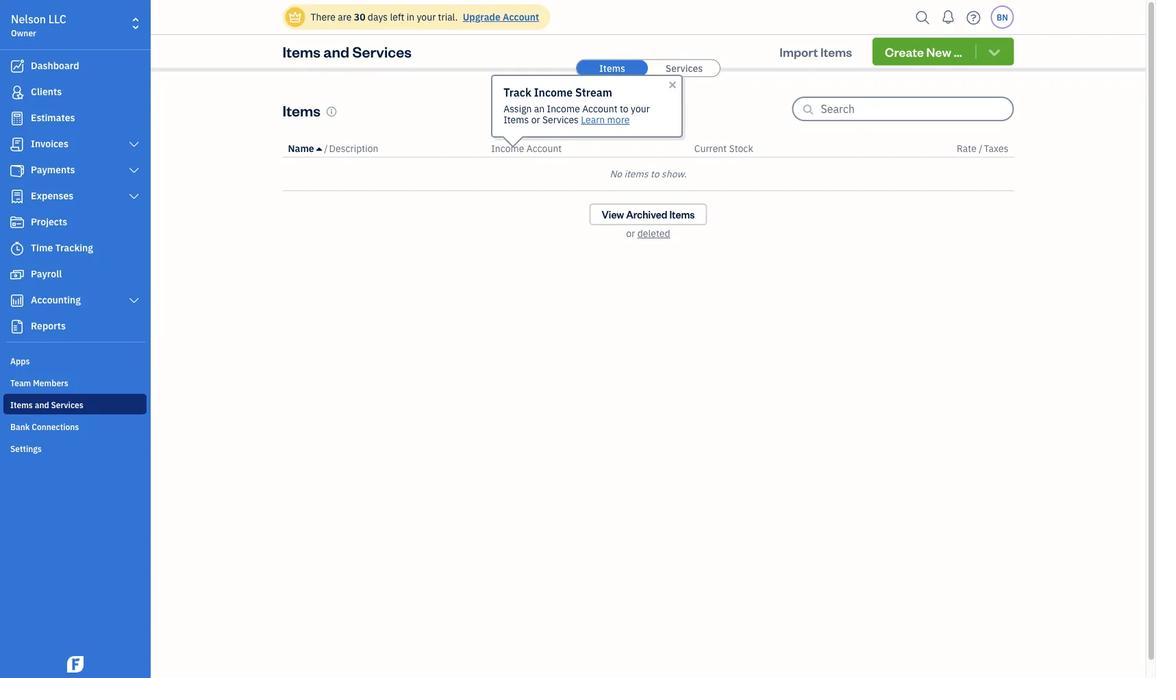 Task type: locate. For each thing, give the bounding box(es) containing it.
tracking
[[55, 241, 93, 254]]

your right more at right
[[631, 102, 650, 115]]

items and services up bank connections
[[10, 399, 83, 410]]

import items button
[[767, 38, 865, 65]]

connections
[[32, 421, 79, 432]]

learn
[[581, 113, 605, 126]]

0 horizontal spatial /
[[324, 142, 328, 155]]

time tracking link
[[3, 236, 147, 261]]

chevrondown image
[[987, 45, 1003, 59]]

0 vertical spatial account
[[503, 11, 539, 23]]

0 horizontal spatial your
[[417, 11, 436, 23]]

income account
[[491, 142, 562, 155]]

payroll
[[31, 268, 62, 280]]

income up an
[[534, 85, 573, 100]]

to
[[620, 102, 629, 115], [651, 168, 659, 180]]

services down track income stream
[[543, 113, 579, 126]]

services up close image
[[666, 62, 703, 74]]

to right items
[[651, 168, 659, 180]]

freshbooks image
[[64, 656, 86, 673]]

close image
[[667, 79, 678, 90]]

invoices link
[[3, 132, 147, 157]]

services link
[[649, 60, 720, 76]]

there are 30 days left in your trial. upgrade account
[[311, 11, 539, 23]]

chart image
[[9, 294, 25, 308]]

reports
[[31, 320, 66, 332]]

there
[[311, 11, 336, 23]]

2 chevron large down image from the top
[[128, 295, 140, 306]]

stream
[[575, 85, 612, 100]]

0 vertical spatial your
[[417, 11, 436, 23]]

reports link
[[3, 314, 147, 339]]

chevron large down image inside accounting link
[[128, 295, 140, 306]]

1 chevron large down image from the top
[[128, 165, 140, 176]]

1 vertical spatial to
[[651, 168, 659, 180]]

/ right caretup image
[[324, 142, 328, 155]]

members
[[33, 377, 68, 388]]

1 vertical spatial and
[[35, 399, 49, 410]]

/ right rate
[[979, 142, 983, 155]]

items inside assign an income account to your items or services
[[504, 113, 529, 126]]

and down "team members"
[[35, 399, 49, 410]]

archived
[[626, 208, 668, 221]]

track income stream
[[504, 85, 612, 100]]

rate
[[957, 142, 977, 155]]

0 vertical spatial to
[[620, 102, 629, 115]]

chevron large down image up payments link
[[128, 139, 140, 150]]

main element
[[0, 0, 185, 678]]

items and services
[[283, 42, 412, 61], [10, 399, 83, 410]]

0 horizontal spatial and
[[35, 399, 49, 410]]

payments link
[[3, 158, 147, 183]]

chevron large down image for expenses
[[128, 191, 140, 202]]

1 horizontal spatial and
[[324, 42, 349, 61]]

your
[[417, 11, 436, 23], [631, 102, 650, 115]]

new
[[927, 44, 952, 60]]

or left 'deleted'
[[626, 227, 635, 240]]

invoice image
[[9, 138, 25, 151]]

1 horizontal spatial your
[[631, 102, 650, 115]]

1 vertical spatial income
[[547, 102, 580, 115]]

or inside assign an income account to your items or services
[[531, 113, 540, 126]]

info image
[[326, 106, 337, 117]]

1 vertical spatial chevron large down image
[[128, 295, 140, 306]]

0 vertical spatial or
[[531, 113, 540, 126]]

Search text field
[[821, 98, 1013, 120]]

and
[[324, 42, 349, 61], [35, 399, 49, 410]]

1 vertical spatial chevron large down image
[[128, 191, 140, 202]]

accounting
[[31, 294, 81, 306]]

items up "deleted" link
[[670, 208, 695, 221]]

1 vertical spatial account
[[582, 102, 618, 115]]

estimates link
[[3, 106, 147, 131]]

are
[[338, 11, 352, 23]]

or
[[531, 113, 540, 126], [626, 227, 635, 240]]

report image
[[9, 320, 25, 334]]

items
[[283, 42, 321, 61], [821, 43, 852, 59], [599, 62, 625, 74], [283, 100, 321, 120], [504, 113, 529, 126], [670, 208, 695, 221], [10, 399, 33, 410]]

client image
[[9, 86, 25, 99]]

/
[[324, 142, 328, 155], [979, 142, 983, 155]]

1 vertical spatial items and services
[[10, 399, 83, 410]]

your right in
[[417, 11, 436, 23]]

account right upgrade
[[503, 11, 539, 23]]

description
[[329, 142, 378, 155]]

services up bank connections link
[[51, 399, 83, 410]]

items down team
[[10, 399, 33, 410]]

2 chevron large down image from the top
[[128, 191, 140, 202]]

timer image
[[9, 242, 25, 256]]

bank connections link
[[3, 416, 147, 436]]

0 horizontal spatial or
[[531, 113, 540, 126]]

clients
[[31, 85, 62, 98]]

time
[[31, 241, 53, 254]]

items left an
[[504, 113, 529, 126]]

create new … button
[[873, 38, 1014, 65]]

items left info image
[[283, 100, 321, 120]]

income down track income stream
[[547, 102, 580, 115]]

0 horizontal spatial items and services
[[10, 399, 83, 410]]

1 horizontal spatial to
[[651, 168, 659, 180]]

create new … button
[[873, 38, 1014, 65]]

items right import
[[821, 43, 852, 59]]

projects link
[[3, 210, 147, 235]]

services inside assign an income account to your items or services
[[543, 113, 579, 126]]

rate link
[[957, 142, 979, 155]]

0 horizontal spatial to
[[620, 102, 629, 115]]

to right learn
[[620, 102, 629, 115]]

show.
[[662, 168, 687, 180]]

your inside assign an income account to your items or services
[[631, 102, 650, 115]]

chevron large down image up reports link
[[128, 295, 140, 306]]

track
[[504, 85, 532, 100]]

estimate image
[[9, 112, 25, 125]]

account down an
[[527, 142, 562, 155]]

1 horizontal spatial items and services
[[283, 42, 412, 61]]

1 horizontal spatial /
[[979, 142, 983, 155]]

chevron large down image inside 'invoices' link
[[128, 139, 140, 150]]

view archived items link
[[590, 203, 707, 225]]

services
[[352, 42, 412, 61], [666, 62, 703, 74], [543, 113, 579, 126], [51, 399, 83, 410]]

chevron large down image up 'expenses' link
[[128, 165, 140, 176]]

items and services inside 'link'
[[10, 399, 83, 410]]

stock
[[729, 142, 753, 155]]

items and services link
[[3, 394, 147, 414]]

2 / from the left
[[979, 142, 983, 155]]

items and services down the are
[[283, 42, 412, 61]]

0 vertical spatial chevron large down image
[[128, 139, 140, 150]]

description link
[[329, 142, 378, 155]]

account down stream on the top
[[582, 102, 618, 115]]

learn more link
[[581, 113, 630, 126]]

income down the assign
[[491, 142, 524, 155]]

chevron large down image
[[128, 139, 140, 150], [128, 295, 140, 306]]

income
[[534, 85, 573, 100], [547, 102, 580, 115], [491, 142, 524, 155]]

settings
[[10, 443, 42, 454]]

and down the are
[[324, 42, 349, 61]]

create
[[885, 44, 924, 60]]

chevron large down image
[[128, 165, 140, 176], [128, 191, 140, 202]]

items inside 'link'
[[10, 399, 33, 410]]

chevron large down image up projects link
[[128, 191, 140, 202]]

llc
[[49, 12, 66, 26]]

dashboard
[[31, 59, 79, 72]]

0 vertical spatial chevron large down image
[[128, 165, 140, 176]]

an
[[534, 102, 545, 115]]

account inside assign an income account to your items or services
[[582, 102, 618, 115]]

1 horizontal spatial or
[[626, 227, 635, 240]]

1 vertical spatial your
[[631, 102, 650, 115]]

0 vertical spatial income
[[534, 85, 573, 100]]

projects
[[31, 215, 67, 228]]

1 vertical spatial or
[[626, 227, 635, 240]]

1 chevron large down image from the top
[[128, 139, 140, 150]]

or up income account
[[531, 113, 540, 126]]

items inside view archived items or deleted
[[670, 208, 695, 221]]



Task type: describe. For each thing, give the bounding box(es) containing it.
learn more
[[581, 113, 630, 126]]

payroll link
[[3, 262, 147, 287]]

chevron large down image for invoices
[[128, 139, 140, 150]]

bank
[[10, 421, 30, 432]]

name
[[288, 142, 314, 155]]

items inside button
[[821, 43, 852, 59]]

nelson
[[11, 12, 46, 26]]

services down 'days'
[[352, 42, 412, 61]]

items down crown icon
[[283, 42, 321, 61]]

bn button
[[991, 5, 1014, 29]]

0 vertical spatial and
[[324, 42, 349, 61]]

time tracking
[[31, 241, 93, 254]]

chevron large down image for payments
[[128, 165, 140, 176]]

bn
[[997, 12, 1008, 23]]

items up stream on the top
[[599, 62, 625, 74]]

no items to show.
[[610, 168, 687, 180]]

estimates
[[31, 111, 75, 124]]

or inside view archived items or deleted
[[626, 227, 635, 240]]

2 vertical spatial income
[[491, 142, 524, 155]]

nelson llc owner
[[11, 12, 66, 38]]

upgrade account link
[[460, 11, 539, 23]]

items
[[624, 168, 648, 180]]

and inside 'link'
[[35, 399, 49, 410]]

days
[[368, 11, 388, 23]]

view
[[602, 208, 624, 221]]

expenses
[[31, 189, 73, 202]]

rate / taxes
[[957, 142, 1009, 155]]

bank connections
[[10, 421, 79, 432]]

trial.
[[438, 11, 458, 23]]

project image
[[9, 216, 25, 230]]

apps link
[[3, 350, 147, 371]]

accounting link
[[3, 288, 147, 313]]

left
[[390, 11, 404, 23]]

expense image
[[9, 190, 25, 203]]

team members link
[[3, 372, 147, 393]]

view archived items or deleted
[[602, 208, 695, 240]]

assign an income account to your items or services
[[504, 102, 650, 126]]

more
[[607, 113, 630, 126]]

import items
[[780, 43, 852, 59]]

go to help image
[[963, 7, 985, 28]]

income inside assign an income account to your items or services
[[547, 102, 580, 115]]

payment image
[[9, 164, 25, 177]]

2 vertical spatial account
[[527, 142, 562, 155]]

create new …
[[885, 44, 962, 60]]

taxes
[[984, 142, 1009, 155]]

…
[[954, 44, 962, 60]]

team members
[[10, 377, 68, 388]]

income account link
[[491, 142, 562, 155]]

import
[[780, 43, 818, 59]]

30
[[354, 11, 366, 23]]

items link
[[577, 60, 648, 76]]

owner
[[11, 27, 36, 38]]

crown image
[[288, 10, 302, 24]]

to inside assign an income account to your items or services
[[620, 102, 629, 115]]

notifications image
[[938, 3, 959, 31]]

in
[[407, 11, 415, 23]]

caretup image
[[316, 143, 322, 154]]

no
[[610, 168, 622, 180]]

current stock link
[[695, 142, 753, 155]]

1 / from the left
[[324, 142, 328, 155]]

deleted link
[[638, 227, 670, 240]]

payments
[[31, 163, 75, 176]]

current
[[695, 142, 727, 155]]

deleted
[[638, 227, 670, 240]]

dashboard image
[[9, 60, 25, 73]]

money image
[[9, 268, 25, 282]]

expenses link
[[3, 184, 147, 209]]

name link
[[288, 142, 324, 155]]

chevron large down image for accounting
[[128, 295, 140, 306]]

dashboard link
[[3, 54, 147, 79]]

services inside 'link'
[[51, 399, 83, 410]]

assign
[[504, 102, 532, 115]]

settings link
[[3, 438, 147, 458]]

invoices
[[31, 137, 68, 150]]

upgrade
[[463, 11, 501, 23]]

clients link
[[3, 80, 147, 105]]

search image
[[912, 7, 934, 28]]

0 vertical spatial items and services
[[283, 42, 412, 61]]

team
[[10, 377, 31, 388]]

apps
[[10, 356, 30, 367]]

current stock
[[695, 142, 753, 155]]



Task type: vqa. For each thing, say whether or not it's contained in the screenshot.
your
yes



